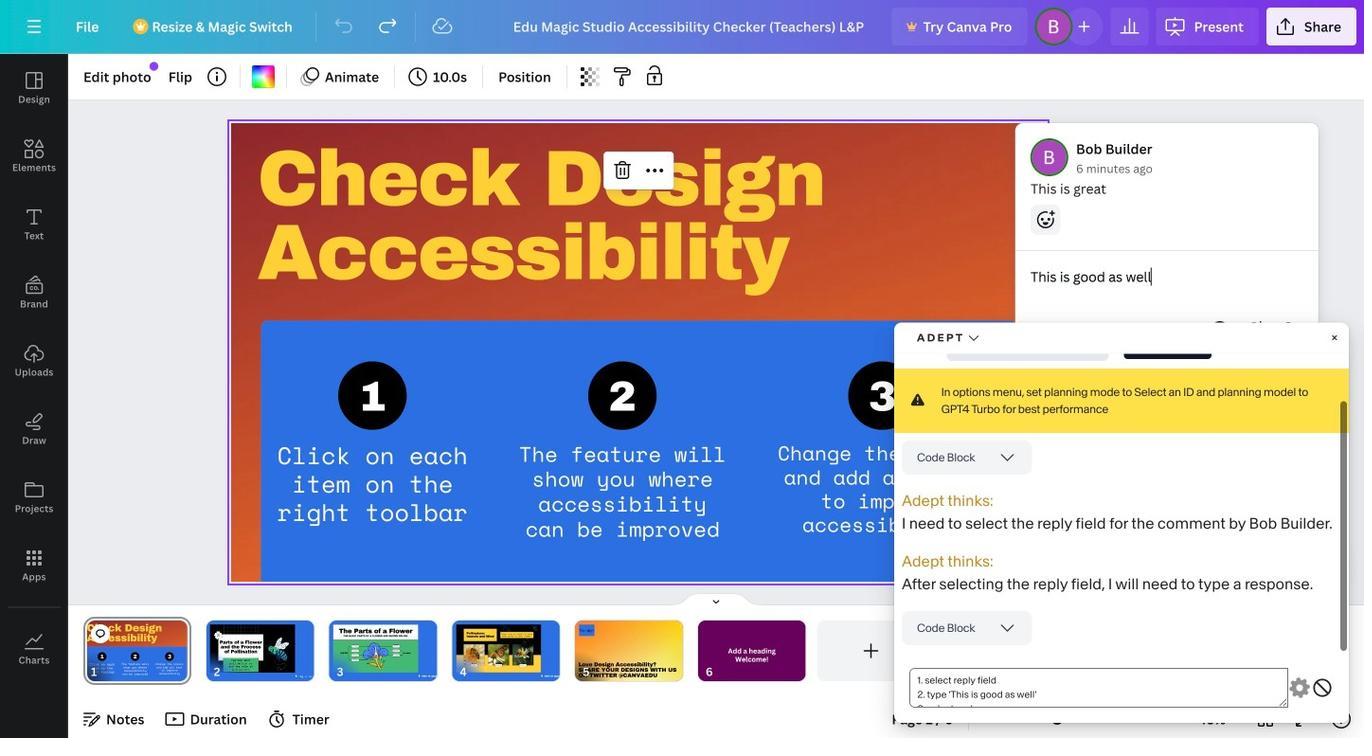 Task type: describe. For each thing, give the bounding box(es) containing it.
main menu bar
[[0, 0, 1364, 54]]

Reply draft. Add a reply or @mention. text field
[[1031, 394, 1304, 415]]

no colour image
[[252, 65, 275, 88]]

page 1 image
[[83, 621, 191, 681]]



Task type: locate. For each thing, give the bounding box(es) containing it.
side panel tab list
[[0, 54, 68, 683]]

Zoom button
[[1182, 704, 1243, 734]]

hide pages image
[[671, 592, 762, 607]]

Design title text field
[[498, 8, 885, 45]]

Page title text field
[[105, 662, 113, 681]]



Task type: vqa. For each thing, say whether or not it's contained in the screenshot.
No colour IMAGE
yes



